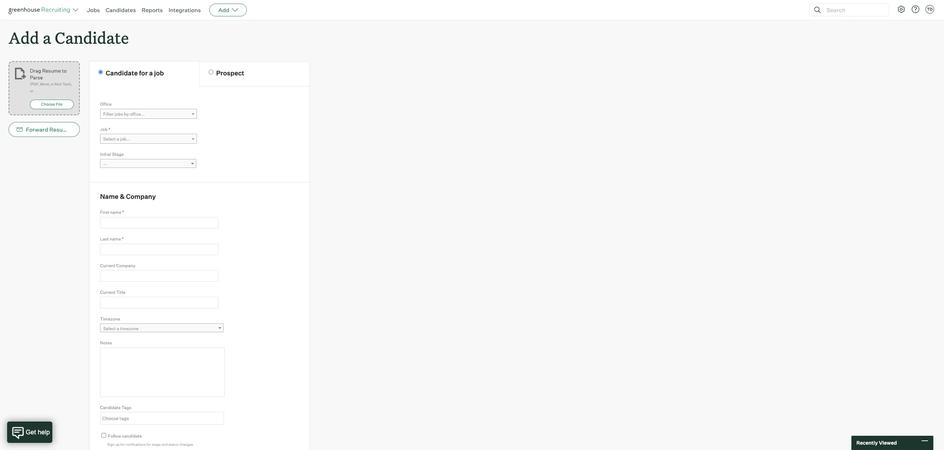Task type: describe. For each thing, give the bounding box(es) containing it.
a left job
[[149, 69, 153, 77]]

choose
[[41, 102, 55, 107]]

candidate
[[122, 434, 142, 439]]

Notes text field
[[100, 348, 225, 397]]

up
[[115, 443, 120, 447]]

word,
[[40, 82, 50, 86]]

a for candidate
[[43, 27, 51, 48]]

forward resume via email button
[[9, 122, 96, 137]]

drag
[[30, 68, 41, 74]]

td button
[[924, 4, 936, 15]]

add for add a candidate
[[9, 27, 39, 48]]

candidate tags
[[100, 405, 131, 411]]

last
[[100, 237, 109, 242]]

configure image
[[897, 5, 906, 14]]

stage
[[112, 152, 124, 157]]

select for select a timezone
[[103, 326, 116, 332]]

2 - from the left
[[105, 162, 107, 167]]

filter
[[103, 111, 114, 117]]

forward
[[26, 126, 48, 133]]

candidate for candidate tags
[[100, 405, 121, 411]]

greenhouse recruiting image
[[9, 6, 73, 14]]

for left stage
[[146, 443, 151, 447]]

--
[[103, 162, 107, 167]]

0 vertical spatial company
[[126, 193, 156, 200]]

for right up
[[120, 443, 125, 447]]

rich
[[55, 82, 62, 86]]

drag resume to parse (pdf, word, or rich text), or
[[30, 68, 72, 93]]

Candidate for a job radio
[[98, 70, 103, 75]]

job
[[100, 127, 108, 132]]

current company
[[100, 263, 135, 269]]

Prospect radio
[[209, 70, 213, 75]]

title
[[116, 290, 125, 295]]

recently
[[857, 440, 878, 446]]

name
[[100, 193, 118, 200]]

file
[[56, 102, 62, 107]]

reports link
[[142, 6, 163, 14]]

candidates
[[106, 6, 136, 14]]

to
[[62, 68, 67, 74]]

reports
[[142, 6, 163, 14]]

1 - from the left
[[103, 162, 105, 167]]

timezone
[[100, 317, 120, 322]]

Follow candidate checkbox
[[102, 434, 106, 438]]

text),
[[63, 82, 72, 86]]

email
[[81, 126, 96, 133]]

select for select a job...
[[103, 136, 116, 142]]

resume for forward
[[49, 126, 71, 133]]

0 vertical spatial *
[[109, 127, 110, 132]]

prospect
[[216, 69, 244, 77]]

name & company
[[100, 193, 156, 200]]

add a candidate
[[9, 27, 129, 48]]

jobs
[[115, 111, 123, 117]]

timezone
[[120, 326, 139, 332]]

select a timezone
[[103, 326, 139, 332]]

and
[[161, 443, 168, 447]]

recently viewed
[[857, 440, 897, 446]]

* for last name *
[[122, 237, 124, 242]]

* for first name *
[[122, 210, 124, 215]]

td
[[927, 7, 933, 12]]

&
[[120, 193, 125, 200]]



Task type: locate. For each thing, give the bounding box(es) containing it.
add for add
[[218, 6, 229, 14]]

tags
[[122, 405, 131, 411]]

2 vertical spatial *
[[122, 237, 124, 242]]

name for first
[[110, 210, 121, 215]]

1 vertical spatial or
[[30, 89, 33, 93]]

candidate left tags
[[100, 405, 121, 411]]

for
[[139, 69, 148, 77], [120, 443, 125, 447], [146, 443, 151, 447]]

name right 'last'
[[110, 237, 121, 242]]

current for current title
[[100, 290, 115, 295]]

office...
[[130, 111, 145, 117]]

name
[[110, 210, 121, 215], [110, 237, 121, 242]]

resume for drag
[[42, 68, 61, 74]]

2 select from the top
[[103, 326, 116, 332]]

filter jobs by office... link
[[100, 109, 197, 119]]

resume inside button
[[49, 126, 71, 133]]

follow
[[108, 434, 121, 439]]

changes
[[179, 443, 193, 447]]

1 horizontal spatial or
[[50, 82, 54, 86]]

candidate
[[55, 27, 129, 48], [106, 69, 138, 77], [100, 405, 121, 411]]

td button
[[926, 5, 934, 14]]

0 horizontal spatial or
[[30, 89, 33, 93]]

current left title
[[100, 290, 115, 295]]

jobs link
[[87, 6, 100, 14]]

-- link
[[100, 159, 196, 169]]

a for job...
[[117, 136, 119, 142]]

1 select from the top
[[103, 136, 116, 142]]

status
[[168, 443, 179, 447]]

2 vertical spatial candidate
[[100, 405, 121, 411]]

sign
[[107, 443, 115, 447]]

1 vertical spatial candidate
[[106, 69, 138, 77]]

add
[[218, 6, 229, 14], [9, 27, 39, 48]]

parse
[[30, 75, 43, 81]]

a down greenhouse recruiting image
[[43, 27, 51, 48]]

or left the rich
[[50, 82, 54, 86]]

integrations link
[[169, 6, 201, 14]]

add button
[[209, 4, 247, 16]]

1 current from the top
[[100, 263, 115, 269]]

0 vertical spatial candidate
[[55, 27, 129, 48]]

1 vertical spatial *
[[122, 210, 124, 215]]

select a job...
[[103, 136, 130, 142]]

or down (pdf,
[[30, 89, 33, 93]]

Search text field
[[825, 5, 883, 15]]

a left 'timezone'
[[117, 326, 119, 332]]

2 current from the top
[[100, 290, 115, 295]]

1 vertical spatial name
[[110, 237, 121, 242]]

first
[[100, 210, 109, 215]]

* right job in the left top of the page
[[109, 127, 110, 132]]

select a job... link
[[100, 134, 197, 144]]

a for timezone
[[117, 326, 119, 332]]

company right &
[[126, 193, 156, 200]]

choose file
[[41, 102, 62, 107]]

filter jobs by office...
[[103, 111, 145, 117]]

* down &
[[122, 210, 124, 215]]

add inside add popup button
[[218, 6, 229, 14]]

1 horizontal spatial add
[[218, 6, 229, 14]]

jobs
[[87, 6, 100, 14]]

1 vertical spatial resume
[[49, 126, 71, 133]]

for left job
[[139, 69, 148, 77]]

-
[[103, 162, 105, 167], [105, 162, 107, 167]]

current for current company
[[100, 263, 115, 269]]

forward resume via email
[[26, 126, 96, 133]]

(pdf,
[[30, 82, 39, 86]]

0 vertical spatial or
[[50, 82, 54, 86]]

current down 'last'
[[100, 263, 115, 269]]

last name *
[[100, 237, 124, 242]]

None text field
[[100, 271, 218, 282], [100, 413, 222, 425], [100, 271, 218, 282], [100, 413, 222, 425]]

*
[[109, 127, 110, 132], [122, 210, 124, 215], [122, 237, 124, 242]]

resume inside the drag resume to parse (pdf, word, or rich text), or
[[42, 68, 61, 74]]

name right first
[[110, 210, 121, 215]]

0 vertical spatial name
[[110, 210, 121, 215]]

stage
[[152, 443, 161, 447]]

sign up for notifications for stage and status changes
[[107, 443, 193, 447]]

company up title
[[116, 263, 135, 269]]

select down timezone
[[103, 326, 116, 332]]

0 horizontal spatial add
[[9, 27, 39, 48]]

candidates link
[[106, 6, 136, 14]]

a
[[43, 27, 51, 48], [149, 69, 153, 77], [117, 136, 119, 142], [117, 326, 119, 332]]

a left job...
[[117, 136, 119, 142]]

initial
[[100, 152, 111, 157]]

1 vertical spatial company
[[116, 263, 135, 269]]

follow candidate
[[108, 434, 142, 439]]

1 vertical spatial select
[[103, 326, 116, 332]]

candidate down jobs
[[55, 27, 129, 48]]

select a timezone link
[[100, 324, 224, 334]]

resume
[[42, 68, 61, 74], [49, 126, 71, 133]]

0 vertical spatial select
[[103, 136, 116, 142]]

* right 'last'
[[122, 237, 124, 242]]

1 vertical spatial add
[[9, 27, 39, 48]]

0 vertical spatial resume
[[42, 68, 61, 74]]

1 vertical spatial current
[[100, 290, 115, 295]]

notes
[[100, 341, 112, 346]]

company
[[126, 193, 156, 200], [116, 263, 135, 269]]

by
[[124, 111, 129, 117]]

current title
[[100, 290, 125, 295]]

candidate right candidate for a job option
[[106, 69, 138, 77]]

resume left via
[[49, 126, 71, 133]]

job...
[[120, 136, 130, 142]]

0 vertical spatial current
[[100, 263, 115, 269]]

candidate for candidate for a job
[[106, 69, 138, 77]]

resume left the to
[[42, 68, 61, 74]]

name for last
[[110, 237, 121, 242]]

viewed
[[879, 440, 897, 446]]

office
[[100, 102, 112, 107]]

select
[[103, 136, 116, 142], [103, 326, 116, 332]]

job *
[[100, 127, 110, 132]]

None text field
[[100, 217, 218, 229], [100, 244, 218, 255], [100, 297, 218, 309], [100, 217, 218, 229], [100, 244, 218, 255], [100, 297, 218, 309]]

notifications
[[126, 443, 146, 447]]

job
[[154, 69, 164, 77]]

initial stage
[[100, 152, 124, 157]]

via
[[72, 126, 80, 133]]

current
[[100, 263, 115, 269], [100, 290, 115, 295]]

first name *
[[100, 210, 124, 215]]

select down job *
[[103, 136, 116, 142]]

0 vertical spatial add
[[218, 6, 229, 14]]

candidate for a job
[[106, 69, 164, 77]]

integrations
[[169, 6, 201, 14]]

or
[[50, 82, 54, 86], [30, 89, 33, 93]]



Task type: vqa. For each thing, say whether or not it's contained in the screenshot.
MOVE STAGE button
no



